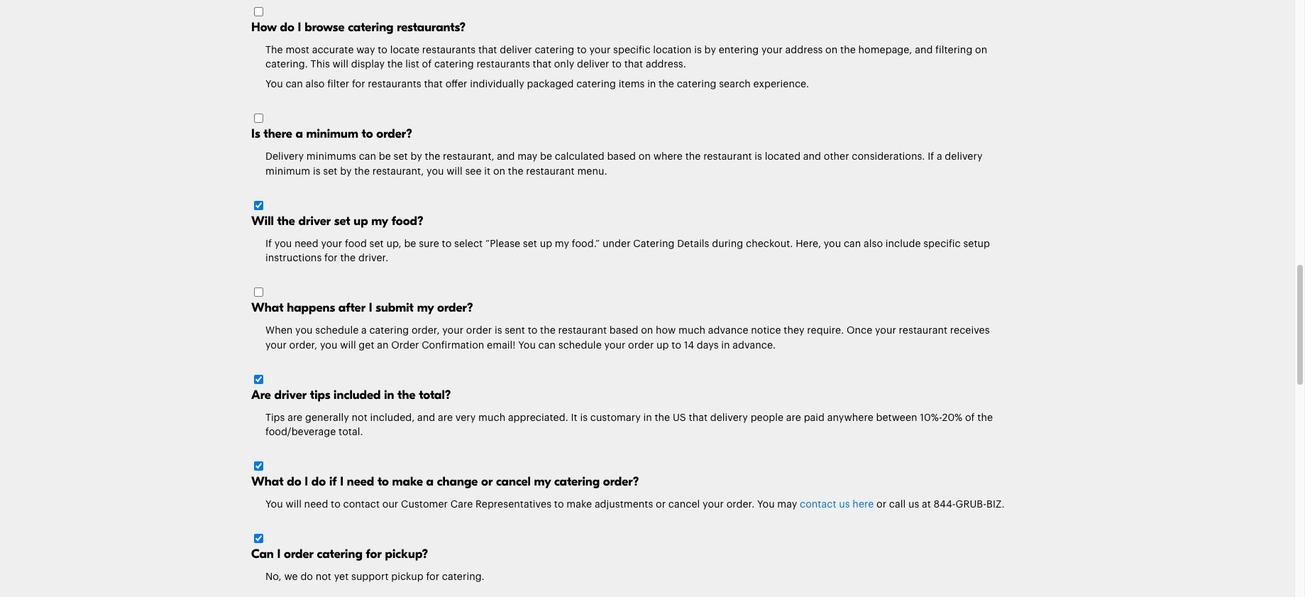 Task type: describe. For each thing, give the bounding box(es) containing it.
catering up offer
[[435, 60, 474, 70]]

notice
[[752, 326, 782, 336]]

on right filtering
[[976, 45, 988, 55]]

our
[[383, 500, 399, 510]]

checkout.
[[746, 239, 794, 249]]

up,
[[387, 239, 402, 249]]

catering up the only
[[535, 45, 575, 55]]

only
[[554, 60, 575, 70]]

2 vertical spatial restaurants
[[368, 80, 422, 90]]

confirmation
[[422, 341, 485, 350]]

instructions
[[266, 254, 322, 264]]

included,
[[370, 413, 415, 423]]

1 vertical spatial order
[[629, 341, 654, 350]]

catering
[[634, 239, 675, 249]]

restaurant right 'sent'
[[559, 326, 607, 336]]

it
[[571, 413, 578, 423]]

is
[[251, 127, 260, 142]]

see
[[465, 167, 482, 177]]

order.
[[727, 500, 755, 510]]

1 vertical spatial order,
[[289, 341, 318, 350]]

to up items on the left of the page
[[612, 60, 622, 70]]

catering left items on the left of the page
[[577, 80, 616, 90]]

considerations.
[[852, 152, 926, 162]]

delivery
[[266, 152, 304, 162]]

you will need to contact our customer care representatives to make adjustments or cancel your order. you may contact us here or call us at 844-grub-biz.
[[266, 500, 1005, 510]]

will up can i order catering for pickup? at the bottom of page
[[286, 500, 302, 510]]

to up you can also filter for restaurants that offer individually packaged catering items in the catering search experience.
[[577, 45, 587, 55]]

list
[[406, 60, 420, 70]]

no,
[[266, 573, 282, 583]]

0 horizontal spatial by
[[340, 167, 352, 177]]

1 horizontal spatial order,
[[412, 326, 440, 336]]

no, we do not yet support pickup for catering.
[[266, 573, 485, 583]]

will inside the most accurate way to locate restaurants that deliver catering to your specific location is by entering your address on the homepage, and filtering on catering. this will display the list of catering restaurants that only deliver to that address.
[[333, 60, 349, 70]]

are
[[251, 388, 271, 403]]

is down minimums
[[313, 167, 321, 177]]

filtering
[[936, 45, 973, 55]]

catering up yet
[[317, 547, 363, 562]]

minimum inside delivery minimums can be set by the restaurant, and may be calculated based on where the restaurant is located and other considerations. if a delivery minimum is set by the restaurant, you will see it on the restaurant menu.
[[266, 167, 311, 177]]

you up instructions
[[275, 239, 292, 249]]

2 us from the left
[[909, 500, 920, 510]]

to right 'sent'
[[528, 326, 538, 336]]

0 horizontal spatial restaurant,
[[373, 167, 424, 177]]

set right the ""please" at the top of the page
[[523, 239, 538, 249]]

can inside when you schedule a catering order, your order is sent to the restaurant based on how much advance notice they require. once your restaurant receives your order, you will get an order confirmation email! you can schedule your order up to 14 days in advance.
[[539, 341, 556, 350]]

how
[[251, 20, 277, 35]]

can down most
[[286, 80, 303, 90]]

2 are from the left
[[438, 413, 453, 423]]

is left located
[[755, 152, 763, 162]]

menu.
[[578, 167, 608, 177]]

generally
[[305, 413, 349, 423]]

driver.
[[359, 254, 389, 264]]

will the driver set up my food?
[[251, 214, 424, 229]]

contact us here link
[[800, 500, 874, 510]]

here
[[853, 500, 874, 510]]

if inside if you need your food set up, be sure to select "please set up my food." under catering details during checkout. here, you can also include specific setup instructions for the driver.
[[266, 239, 272, 249]]

1 vertical spatial need
[[347, 475, 374, 489]]

once
[[847, 326, 873, 336]]

search
[[719, 80, 751, 90]]

located
[[765, 152, 801, 162]]

details
[[678, 239, 710, 249]]

get
[[359, 341, 375, 350]]

select
[[455, 239, 483, 249]]

they
[[784, 326, 805, 336]]

2 horizontal spatial restaurants
[[477, 60, 530, 70]]

between
[[877, 413, 918, 423]]

2 horizontal spatial order?
[[604, 475, 639, 489]]

a inside when you schedule a catering order, your order is sent to the restaurant based on how much advance notice they require. once your restaurant receives your order, you will get an order confirmation email! you can schedule your order up to 14 days in advance.
[[361, 326, 367, 336]]

you right here,
[[824, 239, 842, 249]]

0 vertical spatial cancel
[[496, 475, 531, 489]]

my right submit on the bottom left of the page
[[417, 301, 434, 316]]

0 vertical spatial restaurant,
[[443, 152, 495, 162]]

what for what happens after i submit my order?
[[251, 301, 284, 316]]

can
[[251, 547, 274, 562]]

after
[[339, 301, 366, 316]]

entering
[[719, 45, 759, 55]]

is there a minimum to order?
[[251, 127, 413, 142]]

will inside when you schedule a catering order, your order is sent to the restaurant based on how much advance notice they require. once your restaurant receives your order, you will get an order confirmation email! you can schedule your order up to 14 days in advance.
[[340, 341, 356, 350]]

tips
[[310, 388, 331, 403]]

adjustments
[[595, 500, 654, 510]]

display
[[351, 60, 385, 70]]

you up can
[[266, 500, 283, 510]]

for right filter
[[352, 80, 365, 90]]

14
[[684, 341, 695, 350]]

locate
[[390, 45, 420, 55]]

the most accurate way to locate restaurants that deliver catering to your specific location is by entering your address on the homepage, and filtering on catering. this will display the list of catering restaurants that only deliver to that address.
[[266, 45, 988, 70]]

you left get
[[320, 341, 338, 350]]

1 horizontal spatial order
[[466, 326, 492, 336]]

can i order catering for pickup?
[[251, 547, 428, 562]]

20%
[[943, 413, 963, 423]]

a up customer
[[427, 475, 434, 489]]

1 vertical spatial cancel
[[669, 500, 700, 510]]

delivery inside delivery minimums can be set by the restaurant, and may be calculated based on where the restaurant is located and other considerations. if a delivery minimum is set by the restaurant, you will see it on the restaurant menu.
[[945, 152, 983, 162]]

a inside delivery minimums can be set by the restaurant, and may be calculated based on where the restaurant is located and other considerations. if a delivery minimum is set by the restaurant, you will see it on the restaurant menu.
[[937, 152, 943, 162]]

if inside delivery minimums can be set by the restaurant, and may be calculated based on where the restaurant is located and other considerations. if a delivery minimum is set by the restaurant, you will see it on the restaurant menu.
[[928, 152, 935, 162]]

0 vertical spatial driver
[[299, 214, 331, 229]]

to up our
[[378, 475, 389, 489]]

restaurants?
[[397, 20, 466, 35]]

1 vertical spatial catering.
[[442, 573, 485, 583]]

1 contact from the left
[[343, 500, 380, 510]]

food/beverage
[[266, 428, 336, 437]]

2 vertical spatial order
[[284, 547, 314, 562]]

the
[[266, 45, 283, 55]]

for up no, we do not yet support pickup for catering.
[[366, 547, 382, 562]]

care
[[451, 500, 473, 510]]

1 are from the left
[[288, 413, 303, 423]]

grub-
[[956, 500, 987, 510]]

10%-
[[921, 413, 943, 423]]

on right it
[[493, 167, 506, 177]]

1 horizontal spatial schedule
[[559, 341, 602, 350]]

total?
[[419, 388, 451, 403]]

that inside tips are generally not included, and are very much appreciated. it is customary in the us that delivery people are paid anywhere between 10%-20% of the food/beverage total.
[[689, 413, 708, 423]]

need for to
[[304, 500, 328, 510]]

1 vertical spatial driver
[[274, 388, 307, 403]]

when
[[266, 326, 293, 336]]

included
[[334, 388, 381, 403]]

the inside when you schedule a catering order, your order is sent to the restaurant based on how much advance notice they require. once your restaurant receives your order, you will get an order confirmation email! you can schedule your order up to 14 days in advance.
[[540, 326, 556, 336]]

to right way
[[378, 45, 388, 55]]

sent
[[505, 326, 525, 336]]

sure
[[419, 239, 440, 249]]

restaurant left located
[[704, 152, 752, 162]]

catering up the adjustments
[[555, 475, 600, 489]]

customer
[[401, 500, 448, 510]]

are driver tips included in the total?
[[251, 388, 451, 403]]

representatives
[[476, 500, 552, 510]]

set up food?
[[394, 152, 408, 162]]

calculated
[[555, 152, 605, 162]]

you inside when you schedule a catering order, your order is sent to the restaurant based on how much advance notice they require. once your restaurant receives your order, you will get an order confirmation email! you can schedule your order up to 14 days in advance.
[[519, 341, 536, 350]]

to down display on the top left
[[362, 127, 373, 142]]

based inside when you schedule a catering order, your order is sent to the restaurant based on how much advance notice they require. once your restaurant receives your order, you will get an order confirmation email! you can schedule your order up to 14 days in advance.
[[610, 326, 639, 336]]

on right address at the right of the page
[[826, 45, 838, 55]]

2 horizontal spatial or
[[877, 500, 887, 510]]

to right representatives
[[554, 500, 564, 510]]

set down minimums
[[323, 167, 338, 177]]

a right there
[[296, 127, 303, 142]]

is inside the most accurate way to locate restaurants that deliver catering to your specific location is by entering your address on the homepage, and filtering on catering. this will display the list of catering restaurants that only deliver to that address.
[[695, 45, 702, 55]]

delivery inside tips are generally not included, and are very much appreciated. it is customary in the us that delivery people are paid anywhere between 10%-20% of the food/beverage total.
[[711, 413, 748, 423]]

if
[[329, 475, 337, 489]]

filter
[[328, 80, 350, 90]]

advance
[[709, 326, 749, 336]]

change
[[437, 475, 478, 489]]

to inside if you need your food set up, be sure to select "please set up my food." under catering details during checkout. here, you can also include specific setup instructions for the driver.
[[442, 239, 452, 249]]

we
[[284, 573, 298, 583]]

food
[[345, 239, 367, 249]]

email!
[[487, 341, 516, 350]]

up inside if you need your food set up, be sure to select "please set up my food." under catering details during checkout. here, you can also include specific setup instructions for the driver.
[[540, 239, 553, 249]]

much inside tips are generally not included, and are very much appreciated. it is customary in the us that delivery people are paid anywhere between 10%-20% of the food/beverage total.
[[479, 413, 506, 423]]

i up most
[[298, 20, 301, 35]]

2 contact from the left
[[800, 500, 837, 510]]

my up the up,
[[372, 214, 388, 229]]

appreciated.
[[508, 413, 569, 423]]

of inside tips are generally not included, and are very much appreciated. it is customary in the us that delivery people are paid anywhere between 10%-20% of the food/beverage total.
[[966, 413, 975, 423]]



Task type: vqa. For each thing, say whether or not it's contained in the screenshot.
"Salads" for Salads Extra dressing for an additional charge.
no



Task type: locate. For each thing, give the bounding box(es) containing it.
specific up items on the left of the page
[[614, 45, 651, 55]]

food."
[[572, 239, 600, 249]]

experience.
[[754, 80, 810, 90]]

you inside delivery minimums can be set by the restaurant, and may be calculated based on where the restaurant is located and other considerations. if a delivery minimum is set by the restaurant, you will see it on the restaurant menu.
[[427, 167, 444, 177]]

and inside the most accurate way to locate restaurants that deliver catering to your specific location is by entering your address on the homepage, and filtering on catering. this will display the list of catering restaurants that only deliver to that address.
[[916, 45, 933, 55]]

based left how
[[610, 326, 639, 336]]

most
[[286, 45, 310, 55]]

cancel up representatives
[[496, 475, 531, 489]]

not inside tips are generally not included, and are very much appreciated. it is customary in the us that delivery people are paid anywhere between 10%-20% of the food/beverage total.
[[352, 413, 368, 423]]

by
[[705, 45, 717, 55], [411, 152, 422, 162], [340, 167, 352, 177]]

my
[[372, 214, 388, 229], [555, 239, 570, 249], [417, 301, 434, 316], [534, 475, 551, 489]]

0 horizontal spatial are
[[288, 413, 303, 423]]

driver
[[299, 214, 331, 229], [274, 388, 307, 403]]

"please
[[486, 239, 521, 249]]

1 vertical spatial based
[[610, 326, 639, 336]]

1 what from the top
[[251, 301, 284, 316]]

what do i do if i need to make a change or cancel my catering order?
[[251, 475, 639, 489]]

is
[[695, 45, 702, 55], [755, 152, 763, 162], [313, 167, 321, 177], [495, 326, 502, 336], [580, 413, 588, 423]]

set up food
[[334, 214, 351, 229]]

days
[[697, 341, 719, 350]]

will inside delivery minimums can be set by the restaurant, and may be calculated based on where the restaurant is located and other considerations. if a delivery minimum is set by the restaurant, you will see it on the restaurant menu.
[[447, 167, 463, 177]]

need inside if you need your food set up, be sure to select "please set up my food." under catering details during checkout. here, you can also include specific setup instructions for the driver.
[[295, 239, 319, 249]]

0 vertical spatial schedule
[[315, 326, 359, 336]]

1 horizontal spatial cancel
[[669, 500, 700, 510]]

not for catering
[[316, 573, 332, 583]]

1 vertical spatial order?
[[437, 301, 473, 316]]

1 horizontal spatial of
[[966, 413, 975, 423]]

catering
[[348, 20, 394, 35], [535, 45, 575, 55], [435, 60, 474, 70], [577, 80, 616, 90], [677, 80, 717, 90], [370, 326, 409, 336], [555, 475, 600, 489], [317, 547, 363, 562]]

your
[[590, 45, 611, 55], [762, 45, 783, 55], [321, 239, 343, 249], [443, 326, 464, 336], [876, 326, 897, 336], [266, 341, 287, 350], [605, 341, 626, 350], [703, 500, 724, 510]]

can right minimums
[[359, 152, 376, 162]]

when you schedule a catering order, your order is sent to the restaurant based on how much advance notice they require. once your restaurant receives your order, you will get an order confirmation email! you can schedule your order up to 14 days in advance.
[[266, 326, 990, 350]]

0 vertical spatial not
[[352, 413, 368, 423]]

None checkbox
[[254, 114, 263, 123], [254, 288, 263, 297], [254, 375, 263, 384], [254, 534, 263, 544], [254, 114, 263, 123], [254, 288, 263, 297], [254, 375, 263, 384], [254, 534, 263, 544]]

2 horizontal spatial be
[[540, 152, 553, 162]]

1 vertical spatial deliver
[[577, 60, 610, 70]]

driver up the tips
[[274, 388, 307, 403]]

the inside if you need your food set up, be sure to select "please set up my food." under catering details during checkout. here, you can also include specific setup instructions for the driver.
[[340, 254, 356, 264]]

1 us from the left
[[840, 500, 851, 510]]

are left very
[[438, 413, 453, 423]]

in inside when you schedule a catering order, your order is sent to the restaurant based on how much advance notice they require. once your restaurant receives your order, you will get an order confirmation email! you can schedule your order up to 14 days in advance.
[[722, 341, 730, 350]]

you right order.
[[758, 500, 775, 510]]

will left get
[[340, 341, 356, 350]]

you left see
[[427, 167, 444, 177]]

catering. right the pickup
[[442, 573, 485, 583]]

1 vertical spatial much
[[479, 413, 506, 423]]

an
[[377, 341, 389, 350]]

deliver up individually
[[500, 45, 532, 55]]

or right change on the bottom left
[[481, 475, 493, 489]]

in right items on the left of the page
[[648, 80, 656, 90]]

is right the it
[[580, 413, 588, 423]]

for right the pickup
[[426, 573, 440, 583]]

i left if
[[305, 475, 308, 489]]

0 vertical spatial restaurants
[[422, 45, 476, 55]]

2 vertical spatial need
[[304, 500, 328, 510]]

us left 'here'
[[840, 500, 851, 510]]

may right order.
[[778, 500, 798, 510]]

location
[[654, 45, 692, 55]]

2 what from the top
[[251, 475, 284, 489]]

1 horizontal spatial by
[[411, 152, 422, 162]]

0 horizontal spatial or
[[481, 475, 493, 489]]

1 horizontal spatial us
[[909, 500, 920, 510]]

not left yet
[[316, 573, 332, 583]]

need up can i order catering for pickup? at the bottom of page
[[304, 500, 328, 510]]

up down how
[[657, 341, 669, 350]]

people
[[751, 413, 784, 423]]

2 vertical spatial order?
[[604, 475, 639, 489]]

to down if
[[331, 500, 341, 510]]

1 vertical spatial not
[[316, 573, 332, 583]]

1 vertical spatial restaurants
[[477, 60, 530, 70]]

pickup
[[391, 573, 424, 583]]

anywhere
[[828, 413, 874, 423]]

order up email!
[[466, 326, 492, 336]]

on left where
[[639, 152, 651, 162]]

items
[[619, 80, 645, 90]]

can inside delivery minimums can be set by the restaurant, and may be calculated based on where the restaurant is located and other considerations. if a delivery minimum is set by the restaurant, you will see it on the restaurant menu.
[[359, 152, 376, 162]]

in up included,
[[384, 388, 394, 403]]

be inside if you need your food set up, be sure to select "please set up my food." under catering details during checkout. here, you can also include specific setup instructions for the driver.
[[404, 239, 416, 249]]

during
[[712, 239, 744, 249]]

much right very
[[479, 413, 506, 423]]

a right 'considerations.'
[[937, 152, 943, 162]]

restaurants down "restaurants?" at top left
[[422, 45, 476, 55]]

0 horizontal spatial may
[[518, 152, 538, 162]]

restaurants up individually
[[477, 60, 530, 70]]

set up driver.
[[370, 239, 384, 249]]

us
[[673, 413, 687, 423]]

my inside if you need your food set up, be sure to select "please set up my food." under catering details during checkout. here, you can also include specific setup instructions for the driver.
[[555, 239, 570, 249]]

submit
[[376, 301, 414, 316]]

0 vertical spatial of
[[422, 60, 432, 70]]

that right us
[[689, 413, 708, 423]]

not for included
[[352, 413, 368, 423]]

0 vertical spatial order?
[[377, 127, 413, 142]]

0 horizontal spatial not
[[316, 573, 332, 583]]

that left offer
[[424, 80, 443, 90]]

minimums
[[307, 152, 356, 162]]

i right can
[[277, 547, 281, 562]]

yet
[[334, 573, 349, 583]]

setup
[[964, 239, 991, 249]]

1 horizontal spatial may
[[778, 500, 798, 510]]

what happens after i submit my order?
[[251, 301, 473, 316]]

1 horizontal spatial restaurants
[[422, 45, 476, 55]]

my left food."
[[555, 239, 570, 249]]

0 vertical spatial minimum
[[306, 127, 359, 142]]

catering.
[[266, 60, 308, 70], [442, 573, 485, 583]]

is inside when you schedule a catering order, your order is sent to the restaurant based on how much advance notice they require. once your restaurant receives your order, you will get an order confirmation email! you can schedule your order up to 14 days in advance.
[[495, 326, 502, 336]]

catering up an
[[370, 326, 409, 336]]

the
[[841, 45, 856, 55], [388, 60, 403, 70], [659, 80, 675, 90], [425, 152, 441, 162], [686, 152, 701, 162], [355, 167, 370, 177], [508, 167, 524, 177], [277, 214, 295, 229], [340, 254, 356, 264], [540, 326, 556, 336], [398, 388, 416, 403], [655, 413, 671, 423], [978, 413, 994, 423]]

will left see
[[447, 167, 463, 177]]

0 horizontal spatial if
[[266, 239, 272, 249]]

0 vertical spatial need
[[295, 239, 319, 249]]

can inside if you need your food set up, be sure to select "please set up my food." under catering details during checkout. here, you can also include specific setup instructions for the driver.
[[844, 239, 862, 249]]

homepage,
[[859, 45, 913, 55]]

0 vertical spatial delivery
[[945, 152, 983, 162]]

will
[[333, 60, 349, 70], [447, 167, 463, 177], [340, 341, 356, 350], [286, 500, 302, 510]]

3 are from the left
[[787, 413, 802, 423]]

0 vertical spatial order
[[466, 326, 492, 336]]

catering inside when you schedule a catering order, your order is sent to the restaurant based on how much advance notice they require. once your restaurant receives your order, you will get an order confirmation email! you can schedule your order up to 14 days in advance.
[[370, 326, 409, 336]]

order
[[466, 326, 492, 336], [629, 341, 654, 350], [284, 547, 314, 562]]

how
[[656, 326, 676, 336]]

restaurant, up see
[[443, 152, 495, 162]]

0 vertical spatial much
[[679, 326, 706, 336]]

0 horizontal spatial catering.
[[266, 60, 308, 70]]

you down happens
[[295, 326, 313, 336]]

that up individually
[[479, 45, 497, 55]]

if down "will"
[[266, 239, 272, 249]]

minimum down delivery
[[266, 167, 311, 177]]

what down food/beverage
[[251, 475, 284, 489]]

you down 'sent'
[[519, 341, 536, 350]]

by inside the most accurate way to locate restaurants that deliver catering to your specific location is by entering your address on the homepage, and filtering on catering. this will display the list of catering restaurants that only deliver to that address.
[[705, 45, 717, 55]]

much
[[679, 326, 706, 336], [479, 413, 506, 423]]

1 vertical spatial if
[[266, 239, 272, 249]]

my up representatives
[[534, 475, 551, 489]]

0 horizontal spatial contact
[[343, 500, 380, 510]]

1 horizontal spatial deliver
[[577, 60, 610, 70]]

restaurant
[[704, 152, 752, 162], [526, 167, 575, 177], [559, 326, 607, 336], [899, 326, 948, 336]]

1 vertical spatial specific
[[924, 239, 961, 249]]

1 vertical spatial minimum
[[266, 167, 311, 177]]

under
[[603, 239, 631, 249]]

also inside if you need your food set up, be sure to select "please set up my food." under catering details during checkout. here, you can also include specific setup instructions for the driver.
[[864, 239, 883, 249]]

0 horizontal spatial much
[[479, 413, 506, 423]]

on inside when you schedule a catering order, your order is sent to the restaurant based on how much advance notice they require. once your restaurant receives your order, you will get an order confirmation email! you can schedule your order up to 14 days in advance.
[[641, 326, 654, 336]]

you can also filter for restaurants that offer individually packaged catering items in the catering search experience.
[[266, 80, 810, 90]]

way
[[357, 45, 375, 55]]

for inside if you need your food set up, be sure to select "please set up my food." under catering details during checkout. here, you can also include specific setup instructions for the driver.
[[325, 254, 338, 264]]

a up get
[[361, 326, 367, 336]]

1 vertical spatial delivery
[[711, 413, 748, 423]]

are
[[288, 413, 303, 423], [438, 413, 453, 423], [787, 413, 802, 423]]

1 horizontal spatial be
[[404, 239, 416, 249]]

be right the up,
[[404, 239, 416, 249]]

other
[[824, 152, 850, 162]]

what up 'when'
[[251, 301, 284, 316]]

tips
[[266, 413, 285, 423]]

catering. down most
[[266, 60, 308, 70]]

offer
[[446, 80, 468, 90]]

much inside when you schedule a catering order, your order is sent to the restaurant based on how much advance notice they require. once your restaurant receives your order, you will get an order confirmation email! you can schedule your order up to 14 days in advance.
[[679, 326, 706, 336]]

contact left 'here'
[[800, 500, 837, 510]]

0 vertical spatial make
[[392, 475, 423, 489]]

to left 14
[[672, 341, 682, 350]]

up inside when you schedule a catering order, your order is sent to the restaurant based on how much advance notice they require. once your restaurant receives your order, you will get an order confirmation email! you can schedule your order up to 14 days in advance.
[[657, 341, 669, 350]]

delivery
[[945, 152, 983, 162], [711, 413, 748, 423]]

1 vertical spatial restaurant,
[[373, 167, 424, 177]]

1 horizontal spatial make
[[567, 500, 592, 510]]

of right list
[[422, 60, 432, 70]]

0 horizontal spatial up
[[354, 214, 368, 229]]

restaurant left receives
[[899, 326, 948, 336]]

1 vertical spatial also
[[864, 239, 883, 249]]

order up "we"
[[284, 547, 314, 562]]

may left calculated
[[518, 152, 538, 162]]

0 horizontal spatial order?
[[377, 127, 413, 142]]

it
[[485, 167, 491, 177]]

1 horizontal spatial not
[[352, 413, 368, 423]]

make
[[392, 475, 423, 489], [567, 500, 592, 510]]

that up you can also filter for restaurants that offer individually packaged catering items in the catering search experience.
[[533, 60, 552, 70]]

0 horizontal spatial order,
[[289, 341, 318, 350]]

0 horizontal spatial deliver
[[500, 45, 532, 55]]

2 horizontal spatial up
[[657, 341, 669, 350]]

0 vertical spatial if
[[928, 152, 935, 162]]

catering. inside the most accurate way to locate restaurants that deliver catering to your specific location is by entering your address on the homepage, and filtering on catering. this will display the list of catering restaurants that only deliver to that address.
[[266, 60, 308, 70]]

order, down 'when'
[[289, 341, 318, 350]]

restaurant,
[[443, 152, 495, 162], [373, 167, 424, 177]]

not up 'total.'
[[352, 413, 368, 423]]

0 vertical spatial also
[[306, 80, 325, 90]]

0 vertical spatial order,
[[412, 326, 440, 336]]

0 horizontal spatial of
[[422, 60, 432, 70]]

call
[[890, 500, 906, 510]]

2 horizontal spatial by
[[705, 45, 717, 55]]

may inside delivery minimums can be set by the restaurant, and may be calculated based on where the restaurant is located and other considerations. if a delivery minimum is set by the restaurant, you will see it on the restaurant menu.
[[518, 152, 538, 162]]

or right the adjustments
[[656, 500, 666, 510]]

0 horizontal spatial restaurants
[[368, 80, 422, 90]]

by up food?
[[411, 152, 422, 162]]

1 vertical spatial make
[[567, 500, 592, 510]]

biz.
[[987, 500, 1005, 510]]

i
[[298, 20, 301, 35], [369, 301, 373, 316], [305, 475, 308, 489], [340, 475, 344, 489], [277, 547, 281, 562]]

specific inside the most accurate way to locate restaurants that deliver catering to your specific location is by entering your address on the homepage, and filtering on catering. this will display the list of catering restaurants that only deliver to that address.
[[614, 45, 651, 55]]

0 horizontal spatial be
[[379, 152, 391, 162]]

in inside tips are generally not included, and are very much appreciated. it is customary in the us that delivery people are paid anywhere between 10%-20% of the food/beverage total.
[[644, 413, 652, 423]]

what for what do i do if i need to make a change or cancel my catering order?
[[251, 475, 284, 489]]

order,
[[412, 326, 440, 336], [289, 341, 318, 350]]

restaurants down list
[[368, 80, 422, 90]]

1 horizontal spatial much
[[679, 326, 706, 336]]

0 vertical spatial what
[[251, 301, 284, 316]]

catering down address.
[[677, 80, 717, 90]]

specific inside if you need your food set up, be sure to select "please set up my food." under catering details during checkout. here, you can also include specific setup instructions for the driver.
[[924, 239, 961, 249]]

tips are generally not included, and are very much appreciated. it is customary in the us that delivery people are paid anywhere between 10%-20% of the food/beverage total.
[[266, 413, 994, 437]]

1 horizontal spatial specific
[[924, 239, 961, 249]]

need for your
[[295, 239, 319, 249]]

deliver right the only
[[577, 60, 610, 70]]

us left "at"
[[909, 500, 920, 510]]

1 horizontal spatial delivery
[[945, 152, 983, 162]]

contact left our
[[343, 500, 380, 510]]

1 horizontal spatial up
[[540, 239, 553, 249]]

0 vertical spatial up
[[354, 214, 368, 229]]

paid
[[804, 413, 825, 423]]

receives
[[951, 326, 990, 336]]

0 vertical spatial specific
[[614, 45, 651, 55]]

by left entering
[[705, 45, 717, 55]]

delivery minimums can be set by the restaurant, and may be calculated based on where the restaurant is located and other considerations. if a delivery minimum is set by the restaurant, you will see it on the restaurant menu.
[[266, 152, 983, 177]]

1 horizontal spatial order?
[[437, 301, 473, 316]]

by down minimums
[[340, 167, 352, 177]]

1 horizontal spatial also
[[864, 239, 883, 249]]

0 horizontal spatial make
[[392, 475, 423, 489]]

where
[[654, 152, 683, 162]]

total.
[[339, 428, 363, 437]]

0 vertical spatial deliver
[[500, 45, 532, 55]]

0 horizontal spatial order
[[284, 547, 314, 562]]

what
[[251, 301, 284, 316], [251, 475, 284, 489]]

0 horizontal spatial schedule
[[315, 326, 359, 336]]

restaurants
[[422, 45, 476, 55], [477, 60, 530, 70], [368, 80, 422, 90]]

of right 20% on the bottom of page
[[966, 413, 975, 423]]

you
[[266, 80, 283, 90], [519, 341, 536, 350], [266, 500, 283, 510], [758, 500, 775, 510]]

1 vertical spatial what
[[251, 475, 284, 489]]

accurate
[[312, 45, 354, 55]]

None checkbox
[[254, 7, 263, 16], [254, 201, 263, 210], [254, 462, 263, 471], [254, 7, 263, 16], [254, 201, 263, 210], [254, 462, 263, 471]]

can
[[286, 80, 303, 90], [359, 152, 376, 162], [844, 239, 862, 249], [539, 341, 556, 350]]

restaurant, up food?
[[373, 167, 424, 177]]

0 horizontal spatial specific
[[614, 45, 651, 55]]

will
[[251, 214, 274, 229]]

browse
[[305, 20, 345, 35]]

address.
[[646, 60, 687, 70]]

and
[[916, 45, 933, 55], [497, 152, 515, 162], [804, 152, 822, 162], [418, 413, 436, 423]]

of
[[422, 60, 432, 70], [966, 413, 975, 423]]

or left call
[[877, 500, 887, 510]]

1 vertical spatial of
[[966, 413, 975, 423]]

contact
[[343, 500, 380, 510], [800, 500, 837, 510]]

customary
[[591, 413, 641, 423]]

is up email!
[[495, 326, 502, 336]]

0 vertical spatial by
[[705, 45, 717, 55]]

include
[[886, 239, 921, 249]]

make left the adjustments
[[567, 500, 592, 510]]

is inside tips are generally not included, and are very much appreciated. it is customary in the us that delivery people are paid anywhere between 10%-20% of the food/beverage total.
[[580, 413, 588, 423]]

based up "menu."
[[607, 152, 636, 162]]

0 horizontal spatial cancel
[[496, 475, 531, 489]]

restaurant down calculated
[[526, 167, 575, 177]]

based inside delivery minimums can be set by the restaurant, and may be calculated based on where the restaurant is located and other considerations. if a delivery minimum is set by the restaurant, you will see it on the restaurant menu.
[[607, 152, 636, 162]]

i right after
[[369, 301, 373, 316]]

packaged
[[527, 80, 574, 90]]

1 vertical spatial up
[[540, 239, 553, 249]]

you down "the"
[[266, 80, 283, 90]]

0 vertical spatial based
[[607, 152, 636, 162]]

1 vertical spatial schedule
[[559, 341, 602, 350]]

0 horizontal spatial us
[[840, 500, 851, 510]]

cancel
[[496, 475, 531, 489], [669, 500, 700, 510]]

that up items on the left of the page
[[625, 60, 644, 70]]

your inside if you need your food set up, be sure to select "please set up my food." under catering details during checkout. here, you can also include specific setup instructions for the driver.
[[321, 239, 343, 249]]

catering up way
[[348, 20, 394, 35]]

this
[[311, 60, 330, 70]]

need
[[295, 239, 319, 249], [347, 475, 374, 489], [304, 500, 328, 510]]

844-
[[934, 500, 956, 510]]

0 horizontal spatial also
[[306, 80, 325, 90]]

1 vertical spatial by
[[411, 152, 422, 162]]

order, up order
[[412, 326, 440, 336]]

1 vertical spatial may
[[778, 500, 798, 510]]

of inside the most accurate way to locate restaurants that deliver catering to your specific location is by entering your address on the homepage, and filtering on catering. this will display the list of catering restaurants that only deliver to that address.
[[422, 60, 432, 70]]

1 horizontal spatial or
[[656, 500, 666, 510]]

and inside tips are generally not included, and are very much appreciated. it is customary in the us that delivery people are paid anywhere between 10%-20% of the food/beverage total.
[[418, 413, 436, 423]]

2 vertical spatial up
[[657, 341, 669, 350]]

here,
[[796, 239, 822, 249]]

0 vertical spatial may
[[518, 152, 538, 162]]

not
[[352, 413, 368, 423], [316, 573, 332, 583]]

i right if
[[340, 475, 344, 489]]

1 horizontal spatial catering.
[[442, 573, 485, 583]]

also left include
[[864, 239, 883, 249]]

can right here,
[[844, 239, 862, 249]]

at
[[923, 500, 932, 510]]



